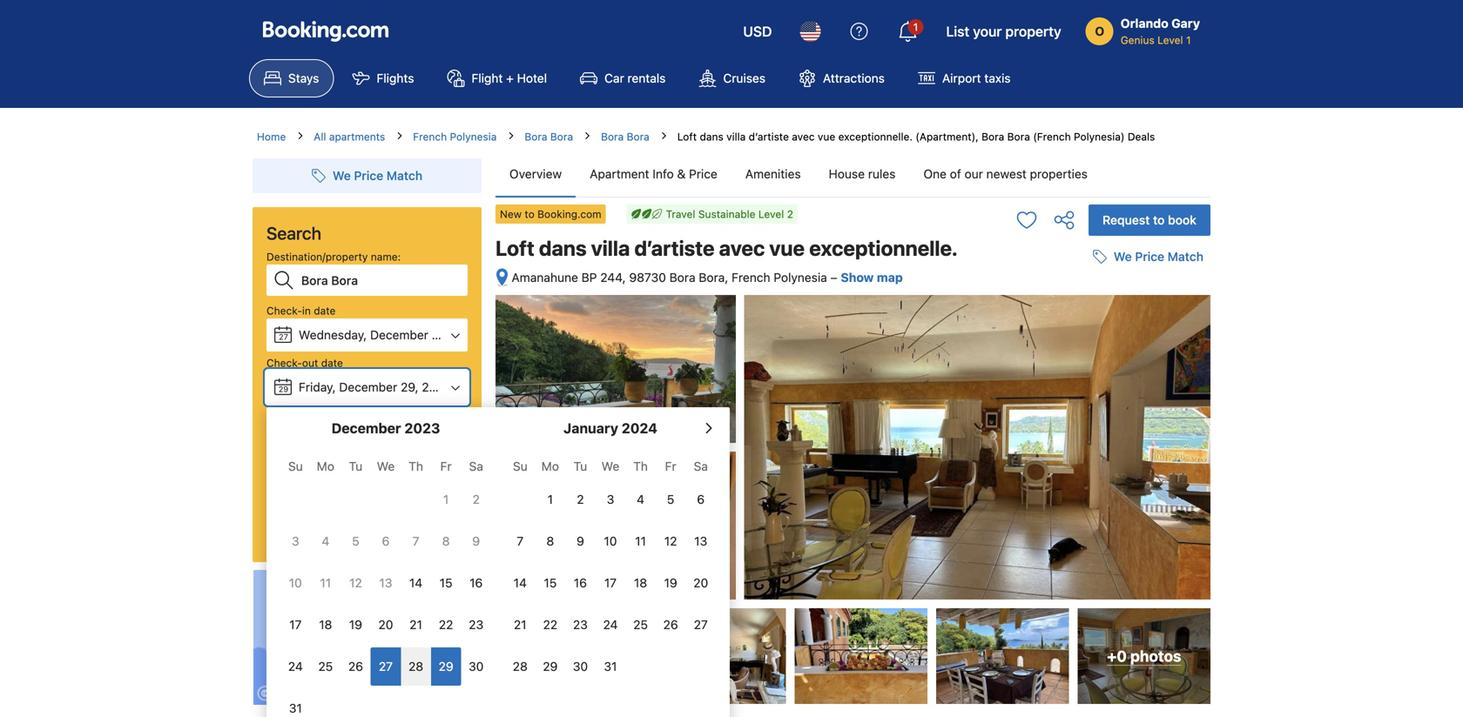 Task type: vqa. For each thing, say whether or not it's contained in the screenshot.


Task type: describe. For each thing, give the bounding box(es) containing it.
8 December 2023 checkbox
[[431, 523, 461, 561]]

4 for the 4 'option'
[[637, 493, 645, 507]]

8 January 2024 checkbox
[[535, 523, 565, 561]]

show on map
[[329, 646, 407, 661]]

th for 2023
[[409, 459, 423, 474]]

7 for the 7 option
[[413, 534, 419, 549]]

info
[[653, 167, 674, 181]]

31 December 2023 checkbox
[[280, 690, 311, 718]]

sustainable
[[698, 208, 756, 220]]

0 vertical spatial map
[[877, 270, 903, 285]]

all
[[314, 131, 326, 143]]

1 inside dropdown button
[[913, 21, 918, 33]]

&
[[677, 167, 686, 181]]

travel
[[666, 208, 695, 220]]

29,
[[401, 380, 419, 395]]

house
[[829, 167, 865, 181]]

+0 photos
[[1107, 648, 1181, 666]]

amenities link
[[731, 152, 815, 197]]

friday,
[[299, 380, 336, 395]]

stays link
[[249, 59, 334, 98]]

28 December 2023 checkbox
[[401, 648, 431, 686]]

polynesia inside "french polynesia" link
[[450, 131, 497, 143]]

our
[[965, 167, 983, 181]]

27 for 27 january 2024 option
[[694, 618, 708, 632]]

1 January 2024 checkbox
[[535, 481, 565, 519]]

car rentals
[[605, 71, 666, 85]]

click to open map view image
[[496, 268, 509, 288]]

booking.com
[[538, 208, 601, 220]]

0 vertical spatial 25
[[633, 618, 648, 632]]

price inside search section
[[354, 169, 383, 183]]

su for january
[[513, 459, 528, 474]]

18 December 2023 checkbox
[[311, 606, 341, 645]]

french polynesia
[[413, 131, 497, 143]]

properties
[[1030, 167, 1088, 181]]

wednesday,
[[299, 328, 367, 342]]

22 for 22 "checkbox"
[[439, 618, 453, 632]]

attractions link
[[784, 59, 900, 98]]

loft dans villa d'artiste avec vue exceptionnelle.
[[496, 236, 958, 260]]

hotel
[[517, 71, 547, 85]]

29 for 29 december 2023 'option'
[[439, 660, 453, 674]]

2-
[[267, 409, 278, 422]]

check-out date
[[267, 357, 343, 369]]

grid for december
[[280, 449, 491, 718]]

sa for 2023
[[469, 459, 483, 474]]

amanahune
[[512, 270, 578, 285]]

book
[[1168, 213, 1197, 227]]

29 cell
[[431, 645, 461, 686]]

2 January 2024 checkbox
[[565, 481, 595, 519]]

19 for 19 december 2023 checkbox
[[349, 618, 362, 632]]

apartment
[[590, 167, 649, 181]]

1 button
[[887, 10, 929, 52]]

bp
[[582, 270, 597, 285]]

0 vertical spatial show
[[841, 270, 874, 285]]

11 for "11" checkbox
[[635, 534, 646, 549]]

9 for 9 option
[[577, 534, 584, 549]]

booking.com image
[[263, 21, 388, 42]]

all apartments
[[314, 131, 385, 143]]

flight + hotel link
[[432, 59, 562, 98]]

search
[[267, 223, 321, 243]]

0 vertical spatial 27
[[279, 333, 288, 342]]

list your property link
[[936, 10, 1072, 52]]

24 January 2024 checkbox
[[595, 606, 626, 645]]

1 vertical spatial polynesia
[[774, 270, 827, 285]]

taxis
[[984, 71, 1011, 85]]

apartment info & price link
[[576, 152, 731, 197]]

overview
[[510, 167, 562, 181]]

destination/property
[[267, 251, 368, 263]]

check-in date
[[267, 305, 336, 317]]

rentals
[[628, 71, 666, 85]]

6 January 2024 checkbox
[[686, 481, 716, 519]]

one
[[924, 167, 947, 181]]

cruises
[[723, 71, 766, 85]]

1 horizontal spatial we price match button
[[1086, 241, 1211, 273]]

flights link
[[337, 59, 429, 98]]

su for december
[[288, 459, 303, 474]]

match for we price match 'dropdown button' within the search section
[[387, 169, 423, 183]]

polynesia)
[[1074, 131, 1125, 143]]

2 vertical spatial 2023
[[404, 420, 440, 437]]

avec for loft dans villa d'artiste avec vue exceptionnelle. (apartment), bora bora (french polynesia) deals
[[792, 131, 815, 143]]

loft dans villa d'artiste avec vue exceptionnelle. (apartment), bora bora (french polynesia) deals
[[677, 131, 1155, 143]]

stay
[[306, 409, 326, 422]]

2 bora bora from the left
[[601, 131, 650, 143]]

flights
[[377, 71, 414, 85]]

request to book
[[1103, 213, 1197, 227]]

5 for 5 option
[[667, 493, 674, 507]]

1 bora bora from the left
[[525, 131, 573, 143]]

list your property
[[946, 23, 1061, 40]]

new
[[500, 208, 522, 220]]

27 cell
[[371, 645, 401, 686]]

villa for loft dans villa d'artiste avec vue exceptionnelle.
[[591, 236, 630, 260]]

check- for in
[[267, 305, 302, 317]]

10 December 2023 checkbox
[[280, 564, 311, 603]]

december for friday,
[[339, 380, 397, 395]]

tu for december
[[349, 459, 363, 474]]

4 January 2024 checkbox
[[626, 481, 656, 519]]

name:
[[371, 251, 401, 263]]

loft dans villa d'artiste avec vue exceptionnelle. (apartment), bora bora (french polynesia) deals link
[[677, 131, 1155, 143]]

amenities
[[745, 167, 801, 181]]

1 inside option
[[548, 493, 553, 507]]

10 for 10 december 2023 option
[[289, 576, 302, 591]]

23 January 2024 checkbox
[[565, 606, 595, 645]]

2 December 2023 checkbox
[[461, 481, 491, 519]]

stays
[[288, 71, 319, 85]]

2 for december 2023
[[473, 493, 480, 507]]

night
[[278, 409, 303, 422]]

16 for 16 january 2024 checkbox
[[574, 576, 587, 591]]

bora,
[[699, 270, 728, 285]]

date for check-out date
[[321, 357, 343, 369]]

+0
[[1107, 648, 1127, 666]]

your account menu orlando gary genius level 1 element
[[1086, 8, 1207, 48]]

gary
[[1172, 16, 1200, 30]]

9 January 2024 checkbox
[[565, 523, 595, 561]]

home
[[257, 131, 286, 143]]

1 vertical spatial we price match
[[1114, 250, 1204, 264]]

16 December 2023 checkbox
[[461, 564, 491, 603]]

apartment info & price
[[590, 167, 718, 181]]

5 January 2024 checkbox
[[656, 481, 686, 519]]

genius
[[1121, 34, 1155, 46]]

mo for december
[[317, 459, 334, 474]]

travel sustainable level 2
[[666, 208, 793, 220]]

home link
[[257, 129, 286, 145]]

21 for 21 january 2024 option
[[514, 618, 527, 632]]

21 for 21 december 2023 option
[[410, 618, 422, 632]]

13 for 13 january 2024 checkbox
[[694, 534, 707, 549]]

car rentals link
[[565, 59, 681, 98]]

airport taxis
[[942, 71, 1011, 85]]

d'artiste for loft dans villa d'artiste avec vue exceptionnelle. (apartment), bora bora (french polynesia) deals
[[749, 131, 789, 143]]

usd
[[743, 23, 772, 40]]

december 2023
[[331, 420, 440, 437]]

3 December 2023 checkbox
[[280, 523, 311, 561]]

27 January 2024 checkbox
[[686, 606, 716, 645]]

17 for '17 january 2024' checkbox
[[604, 576, 617, 591]]

17 for the 17 checkbox
[[289, 618, 302, 632]]

mo for january
[[542, 459, 559, 474]]

orlando gary genius level 1
[[1121, 16, 1200, 46]]

98730
[[629, 270, 666, 285]]

level inside orlando gary genius level 1
[[1158, 34, 1183, 46]]

d'artiste for loft dans villa d'artiste avec vue exceptionnelle.
[[634, 236, 715, 260]]

2 horizontal spatial 2
[[787, 208, 793, 220]]

sa for 2024
[[694, 459, 708, 474]]

9 for 9 'option'
[[472, 534, 480, 549]]

0 horizontal spatial 25
[[318, 660, 333, 674]]

exceptionnelle. for loft dans villa d'artiste avec vue exceptionnelle. (apartment), bora bora (french polynesia) deals
[[838, 131, 913, 143]]

of
[[950, 167, 961, 181]]

11 January 2024 checkbox
[[626, 523, 656, 561]]

30 for the '30' checkbox
[[469, 660, 484, 674]]

+
[[506, 71, 514, 85]]

15 December 2023 checkbox
[[431, 564, 461, 603]]

list
[[946, 23, 970, 40]]

newest
[[986, 167, 1027, 181]]

all apartments link
[[314, 129, 385, 145]]

show map button
[[841, 270, 903, 285]]

6 for 6 december 2023 checkbox
[[382, 534, 390, 549]]

13 December 2023 checkbox
[[371, 564, 401, 603]]

usd button
[[733, 10, 782, 52]]

14 for 14 checkbox
[[514, 576, 527, 591]]

2 bora bora link from the left
[[601, 129, 650, 145]]

deals
[[1128, 131, 1155, 143]]

orlando
[[1121, 16, 1169, 30]]

attractions
[[823, 71, 885, 85]]

27 December 2023 checkbox
[[371, 648, 401, 686]]

th for 2024
[[633, 459, 648, 474]]

6 December 2023 checkbox
[[371, 523, 401, 561]]

12 December 2023 checkbox
[[341, 564, 371, 603]]

2 for january 2024
[[577, 493, 584, 507]]

21 January 2024 checkbox
[[505, 606, 535, 645]]

19 for 19 'checkbox'
[[664, 576, 677, 591]]

loft for loft dans villa d'artiste avec vue exceptionnelle. (apartment), bora bora (french polynesia) deals
[[677, 131, 697, 143]]



Task type: locate. For each thing, give the bounding box(es) containing it.
december for wednesday,
[[370, 328, 428, 342]]

14 for the 14 december 2023 checkbox
[[409, 576, 423, 591]]

0 vertical spatial we price match
[[333, 169, 423, 183]]

+0 photos link
[[1078, 609, 1211, 705]]

1 horizontal spatial 16
[[574, 576, 587, 591]]

mo up 1 option
[[542, 459, 559, 474]]

Where are you going? field
[[294, 265, 468, 296]]

30 right 29 december 2023 'option'
[[469, 660, 484, 674]]

1 14 from the left
[[409, 576, 423, 591]]

0 vertical spatial 13
[[694, 534, 707, 549]]

request
[[1103, 213, 1150, 227]]

20 right 19 'checkbox'
[[693, 576, 708, 591]]

0 horizontal spatial price
[[354, 169, 383, 183]]

1 horizontal spatial 25
[[633, 618, 648, 632]]

price down apartments
[[354, 169, 383, 183]]

show on map button
[[253, 570, 483, 706], [315, 638, 421, 669]]

11 December 2023 checkbox
[[311, 564, 341, 603]]

1 horizontal spatial we price match
[[1114, 250, 1204, 264]]

10
[[604, 534, 617, 549], [289, 576, 302, 591]]

24 December 2023 checkbox
[[280, 648, 311, 686]]

1 vertical spatial 20
[[378, 618, 393, 632]]

19 December 2023 checkbox
[[341, 606, 371, 645]]

11 inside checkbox
[[320, 576, 331, 591]]

photos
[[1130, 648, 1181, 666]]

show left on
[[329, 646, 361, 661]]

31 for 31 option
[[604, 660, 617, 674]]

8
[[442, 534, 450, 549], [546, 534, 554, 549]]

25 right 24 january 2024 option
[[633, 618, 648, 632]]

24 for 24 option
[[288, 660, 303, 674]]

bora bora
[[525, 131, 573, 143], [601, 131, 650, 143]]

15 left 16 january 2024 checkbox
[[544, 576, 557, 591]]

26 December 2023 checkbox
[[341, 648, 371, 686]]

9 December 2023 checkbox
[[461, 523, 491, 561]]

23 December 2023 checkbox
[[461, 606, 491, 645]]

d'artiste up the amenities
[[749, 131, 789, 143]]

4 for 4 december 2023 option
[[322, 534, 329, 549]]

23 for 23 checkbox
[[573, 618, 588, 632]]

0 vertical spatial match
[[387, 169, 423, 183]]

20 right 19 december 2023 checkbox
[[378, 618, 393, 632]]

11
[[635, 534, 646, 549], [320, 576, 331, 591]]

1 22 from the left
[[439, 618, 453, 632]]

we down december 2023
[[377, 459, 395, 474]]

7 inside option
[[413, 534, 419, 549]]

16 for 16 december 2023 checkbox
[[470, 576, 483, 591]]

10 for 10 'option'
[[604, 534, 617, 549]]

1 mo from the left
[[317, 459, 334, 474]]

22 inside 22 checkbox
[[543, 618, 558, 632]]

18 inside option
[[634, 576, 647, 591]]

20 for 20 december 2023 checkbox
[[378, 618, 393, 632]]

villa
[[726, 131, 746, 143], [591, 236, 630, 260]]

9 right "8" checkbox
[[472, 534, 480, 549]]

9 right 8 january 2024 option
[[577, 534, 584, 549]]

23 inside checkbox
[[573, 618, 588, 632]]

1 horizontal spatial 15
[[544, 576, 557, 591]]

1 horizontal spatial 13
[[694, 534, 707, 549]]

22
[[439, 618, 453, 632], [543, 618, 558, 632]]

fr up 1 december 2023 option
[[440, 459, 452, 474]]

we down 'request'
[[1114, 250, 1132, 264]]

15 for 15 december 2023 option
[[440, 576, 453, 591]]

1 vertical spatial 6
[[382, 534, 390, 549]]

3 left 4 december 2023 option
[[292, 534, 299, 549]]

airport taxis link
[[903, 59, 1026, 98]]

0 vertical spatial french
[[413, 131, 447, 143]]

2 fr from the left
[[665, 459, 676, 474]]

12 January 2024 checkbox
[[656, 523, 686, 561]]

1 vertical spatial show
[[329, 646, 361, 661]]

1 vertical spatial french
[[732, 270, 770, 285]]

vue for loft dans villa d'artiste avec vue exceptionnelle. (apartment), bora bora (french polynesia) deals
[[818, 131, 835, 143]]

14 inside the 14 december 2023 checkbox
[[409, 576, 423, 591]]

28 left 29 january 2024 option
[[513, 660, 528, 674]]

0 horizontal spatial vue
[[769, 236, 805, 260]]

8 for "8" checkbox
[[442, 534, 450, 549]]

1 December 2023 checkbox
[[431, 481, 461, 519]]

1 30 from the left
[[469, 660, 484, 674]]

show inside search section
[[329, 646, 361, 661]]

su
[[288, 459, 303, 474], [513, 459, 528, 474]]

14 December 2023 checkbox
[[401, 564, 431, 603]]

1 horizontal spatial th
[[633, 459, 648, 474]]

2 tu from the left
[[574, 459, 587, 474]]

we price match down request to book button
[[1114, 250, 1204, 264]]

25 January 2024 checkbox
[[626, 606, 656, 645]]

7 left "8" checkbox
[[413, 534, 419, 549]]

sa up 2 checkbox
[[469, 459, 483, 474]]

7 January 2024 checkbox
[[505, 523, 535, 561]]

1 21 from the left
[[410, 618, 422, 632]]

7 left 8 january 2024 option
[[517, 534, 524, 549]]

26 right 25 option
[[663, 618, 678, 632]]

house rules
[[829, 167, 896, 181]]

30
[[469, 660, 484, 674], [573, 660, 588, 674]]

12 for 12 option
[[664, 534, 677, 549]]

french down flights
[[413, 131, 447, 143]]

to for book
[[1153, 213, 1165, 227]]

0 horizontal spatial bora bora link
[[525, 129, 573, 145]]

vue down travel sustainable level 2
[[769, 236, 805, 260]]

1 horizontal spatial 29
[[439, 660, 453, 674]]

we up 3 checkbox
[[602, 459, 619, 474]]

19
[[664, 576, 677, 591], [349, 618, 362, 632]]

17 left the 18 checkbox on the bottom of the page
[[289, 618, 302, 632]]

6 inside 6 december 2023 checkbox
[[382, 534, 390, 549]]

26 for 26 january 2024 "option" at the bottom left of page
[[663, 618, 678, 632]]

in
[[302, 305, 311, 317]]

1 horizontal spatial vue
[[818, 131, 835, 143]]

0 vertical spatial 12
[[664, 534, 677, 549]]

2 grid from the left
[[505, 449, 716, 686]]

0 horizontal spatial 13
[[379, 576, 392, 591]]

show right –
[[841, 270, 874, 285]]

vue
[[818, 131, 835, 143], [769, 236, 805, 260]]

tu up 2 january 2024 checkbox
[[574, 459, 587, 474]]

18 inside checkbox
[[319, 618, 332, 632]]

2 7 from the left
[[517, 534, 524, 549]]

0 horizontal spatial 4
[[322, 534, 329, 549]]

1 horizontal spatial 22
[[543, 618, 558, 632]]

13
[[694, 534, 707, 549], [379, 576, 392, 591]]

0 horizontal spatial 17
[[289, 618, 302, 632]]

match down book
[[1168, 250, 1204, 264]]

24 right 23 checkbox
[[603, 618, 618, 632]]

sa up 6 checkbox
[[694, 459, 708, 474]]

6 inside 6 checkbox
[[697, 493, 705, 507]]

13 right 12 option
[[694, 534, 707, 549]]

13 inside 13 checkbox
[[379, 576, 392, 591]]

16
[[470, 576, 483, 591], [574, 576, 587, 591]]

1 grid from the left
[[280, 449, 491, 718]]

0 vertical spatial 19
[[664, 576, 677, 591]]

29 December 2023 checkbox
[[431, 648, 461, 686]]

6 right 5 option
[[697, 493, 705, 507]]

15 January 2024 checkbox
[[535, 564, 565, 603]]

27 inside "27" checkbox
[[379, 660, 393, 674]]

map inside search section
[[382, 646, 407, 661]]

2 su from the left
[[513, 459, 528, 474]]

avec down travel sustainable level 2
[[719, 236, 765, 260]]

19 right the 18 option
[[664, 576, 677, 591]]

21 inside option
[[410, 618, 422, 632]]

apartments
[[329, 131, 385, 143]]

11 for 11 checkbox
[[320, 576, 331, 591]]

31 right 30 january 2024 "option"
[[604, 660, 617, 674]]

date right the in
[[314, 305, 336, 317]]

28 January 2024 checkbox
[[505, 648, 535, 686]]

check- up wednesday,
[[267, 305, 302, 317]]

1 fr from the left
[[440, 459, 452, 474]]

5 right 4 december 2023 option
[[352, 534, 359, 549]]

to right new
[[525, 208, 535, 220]]

31 January 2024 checkbox
[[595, 648, 626, 686]]

1 7 from the left
[[413, 534, 419, 549]]

grid for january
[[505, 449, 716, 686]]

amanahune bp 244, 98730 bora bora, french polynesia – show map
[[512, 270, 903, 285]]

2 15 from the left
[[544, 576, 557, 591]]

8 inside option
[[546, 534, 554, 549]]

we price match button
[[305, 160, 429, 192], [1086, 241, 1211, 273]]

14 January 2024 checkbox
[[505, 564, 535, 603]]

1 vertical spatial 2023
[[422, 380, 451, 395]]

18 January 2024 checkbox
[[626, 564, 656, 603]]

loft up '&'
[[677, 131, 697, 143]]

2 22 from the left
[[543, 618, 558, 632]]

16 January 2024 checkbox
[[565, 564, 595, 603]]

price inside apartment info & price link
[[689, 167, 718, 181]]

search section
[[246, 145, 730, 718]]

mo
[[317, 459, 334, 474], [542, 459, 559, 474]]

1 23 from the left
[[469, 618, 484, 632]]

1 16 from the left
[[470, 576, 483, 591]]

4
[[637, 493, 645, 507], [322, 534, 329, 549]]

1 vertical spatial match
[[1168, 250, 1204, 264]]

0 horizontal spatial villa
[[591, 236, 630, 260]]

31 inside checkbox
[[289, 702, 302, 716]]

3 inside checkbox
[[607, 493, 614, 507]]

0 horizontal spatial 9
[[472, 534, 480, 549]]

2023 for wednesday, december 27, 2023
[[451, 328, 481, 342]]

0 vertical spatial 11
[[635, 534, 646, 549]]

1 horizontal spatial avec
[[792, 131, 815, 143]]

0 horizontal spatial th
[[409, 459, 423, 474]]

21 December 2023 checkbox
[[401, 606, 431, 645]]

bora bora up overview
[[525, 131, 573, 143]]

1 sa from the left
[[469, 459, 483, 474]]

0 horizontal spatial 5
[[352, 534, 359, 549]]

28 inside option
[[408, 660, 423, 674]]

check- for out
[[267, 357, 302, 369]]

villa up the 244,
[[591, 236, 630, 260]]

29 up night
[[278, 385, 289, 394]]

we price match inside search section
[[333, 169, 423, 183]]

1 tu from the left
[[349, 459, 363, 474]]

vue up house
[[818, 131, 835, 143]]

29 inside 'option'
[[439, 660, 453, 674]]

31 down 24 option
[[289, 702, 302, 716]]

2 vertical spatial december
[[331, 420, 401, 437]]

1 horizontal spatial 7
[[517, 534, 524, 549]]

0 horizontal spatial 10
[[289, 576, 302, 591]]

14 left 15 january 2024 option
[[514, 576, 527, 591]]

tu
[[349, 459, 363, 474], [574, 459, 587, 474]]

0 horizontal spatial 24
[[288, 660, 303, 674]]

3 inside option
[[292, 534, 299, 549]]

polynesia
[[450, 131, 497, 143], [774, 270, 827, 285]]

1 th from the left
[[409, 459, 423, 474]]

0 horizontal spatial grid
[[280, 449, 491, 718]]

(apartment),
[[916, 131, 979, 143]]

18 for the 18 checkbox on the bottom of the page
[[319, 618, 332, 632]]

23 for 23 option
[[469, 618, 484, 632]]

we down all apartments link
[[333, 169, 351, 183]]

3
[[607, 493, 614, 507], [292, 534, 299, 549]]

0 horizontal spatial fr
[[440, 459, 452, 474]]

property
[[1005, 23, 1061, 40]]

8 for 8 january 2024 option
[[546, 534, 554, 549]]

23 inside option
[[469, 618, 484, 632]]

0 horizontal spatial 12
[[349, 576, 362, 591]]

2023 for friday, december 29, 2023
[[422, 380, 451, 395]]

8 right the 7 option
[[442, 534, 450, 549]]

match
[[387, 169, 423, 183], [1168, 250, 1204, 264]]

20 inside 20 option
[[693, 576, 708, 591]]

0 horizontal spatial tu
[[349, 459, 363, 474]]

0 horizontal spatial 16
[[470, 576, 483, 591]]

24 left 25 option
[[288, 660, 303, 674]]

1 su from the left
[[288, 459, 303, 474]]

16 right 15 january 2024 option
[[574, 576, 587, 591]]

12 right "11" checkbox
[[664, 534, 677, 549]]

1 horizontal spatial 24
[[603, 618, 618, 632]]

27 right on
[[379, 660, 393, 674]]

6 for 6 checkbox
[[697, 493, 705, 507]]

8 inside checkbox
[[442, 534, 450, 549]]

2 21 from the left
[[514, 618, 527, 632]]

25
[[633, 618, 648, 632], [318, 660, 333, 674]]

21 left 22 "checkbox"
[[410, 618, 422, 632]]

tu for january
[[574, 459, 587, 474]]

23
[[469, 618, 484, 632], [573, 618, 588, 632]]

19 inside 'checkbox'
[[664, 576, 677, 591]]

su down 2-night stay
[[288, 459, 303, 474]]

26 left on
[[348, 660, 363, 674]]

0 vertical spatial 18
[[634, 576, 647, 591]]

(french
[[1033, 131, 1071, 143]]

1 vertical spatial vue
[[769, 236, 805, 260]]

31
[[604, 660, 617, 674], [289, 702, 302, 716]]

4 December 2023 checkbox
[[311, 523, 341, 561]]

we price match button down apartments
[[305, 160, 429, 192]]

8 right 7 january 2024 checkbox
[[546, 534, 554, 549]]

2 16 from the left
[[574, 576, 587, 591]]

french polynesia link
[[413, 129, 497, 145]]

15 for 15 january 2024 option
[[544, 576, 557, 591]]

0 horizontal spatial avec
[[719, 236, 765, 260]]

27 inside 27 january 2024 option
[[694, 618, 708, 632]]

244,
[[600, 270, 626, 285]]

5 right the 4 'option'
[[667, 493, 674, 507]]

house rules link
[[815, 152, 910, 197]]

we price match down apartments
[[333, 169, 423, 183]]

polynesia down flight
[[450, 131, 497, 143]]

7 for 7 january 2024 checkbox
[[517, 534, 524, 549]]

1 horizontal spatial sa
[[694, 459, 708, 474]]

1 horizontal spatial 8
[[546, 534, 554, 549]]

14 right 13 checkbox
[[409, 576, 423, 591]]

5 inside checkbox
[[352, 534, 359, 549]]

1 vertical spatial villa
[[591, 236, 630, 260]]

24
[[603, 618, 618, 632], [288, 660, 303, 674]]

20
[[693, 576, 708, 591], [378, 618, 393, 632]]

24 for 24 january 2024 option
[[603, 618, 618, 632]]

29 inside option
[[543, 660, 558, 674]]

2 horizontal spatial price
[[1135, 250, 1165, 264]]

your
[[973, 23, 1002, 40]]

exceptionnelle. for loft dans villa d'artiste avec vue exceptionnelle.
[[809, 236, 958, 260]]

out
[[302, 357, 318, 369]]

19 inside checkbox
[[349, 618, 362, 632]]

1 horizontal spatial 31
[[604, 660, 617, 674]]

2 th from the left
[[633, 459, 648, 474]]

1 horizontal spatial match
[[1168, 250, 1204, 264]]

29 January 2024 checkbox
[[535, 648, 565, 686]]

26 for 26 december 2023 checkbox
[[348, 660, 363, 674]]

3 for 3 checkbox
[[607, 493, 614, 507]]

2 check- from the top
[[267, 357, 302, 369]]

dans up amanahune
[[539, 236, 587, 260]]

30 right 29 january 2024 option
[[573, 660, 588, 674]]

13 inside 13 january 2024 checkbox
[[694, 534, 707, 549]]

19 January 2024 checkbox
[[656, 564, 686, 603]]

exceptionnelle. up the rules
[[838, 131, 913, 143]]

21 left 22 checkbox
[[514, 618, 527, 632]]

2 28 from the left
[[513, 660, 528, 674]]

–
[[831, 270, 838, 285]]

17 inside checkbox
[[289, 618, 302, 632]]

vue for loft dans villa d'artiste avec vue exceptionnelle.
[[769, 236, 805, 260]]

1 inside orlando gary genius level 1
[[1186, 34, 1191, 46]]

26 inside checkbox
[[348, 660, 363, 674]]

5
[[667, 493, 674, 507], [352, 534, 359, 549]]

30 inside checkbox
[[469, 660, 484, 674]]

th up the 4 'option'
[[633, 459, 648, 474]]

0 vertical spatial 2023
[[451, 328, 481, 342]]

11 inside checkbox
[[635, 534, 646, 549]]

22 for 22 checkbox
[[543, 618, 558, 632]]

dans for loft dans villa d'artiste avec vue exceptionnelle.
[[539, 236, 587, 260]]

0 horizontal spatial we price match button
[[305, 160, 429, 192]]

1 horizontal spatial tu
[[574, 459, 587, 474]]

17 December 2023 checkbox
[[280, 606, 311, 645]]

match inside search section
[[387, 169, 423, 183]]

2024
[[622, 420, 658, 437]]

flight
[[472, 71, 503, 85]]

30 January 2024 checkbox
[[565, 648, 595, 686]]

5 inside option
[[667, 493, 674, 507]]

request to book button
[[1089, 205, 1211, 236]]

18 right '17 january 2024' checkbox
[[634, 576, 647, 591]]

0 vertical spatial villa
[[726, 131, 746, 143]]

17 January 2024 checkbox
[[595, 564, 626, 603]]

2 right 1 option
[[577, 493, 584, 507]]

grid
[[280, 449, 491, 718], [505, 449, 716, 686]]

0 vertical spatial vue
[[818, 131, 835, 143]]

1 inside option
[[443, 493, 449, 507]]

2 down amenities link
[[787, 208, 793, 220]]

january 2024
[[564, 420, 658, 437]]

2 14 from the left
[[514, 576, 527, 591]]

7 inside checkbox
[[517, 534, 524, 549]]

january
[[564, 420, 618, 437]]

9 inside option
[[577, 534, 584, 549]]

d'artiste down the travel
[[634, 236, 715, 260]]

5 for the 5 december 2023 checkbox
[[352, 534, 359, 549]]

sa
[[469, 459, 483, 474], [694, 459, 708, 474]]

we price match button inside search section
[[305, 160, 429, 192]]

0 horizontal spatial loft
[[496, 236, 535, 260]]

0 vertical spatial loft
[[677, 131, 697, 143]]

28 right "27" checkbox
[[408, 660, 423, 674]]

0 horizontal spatial dans
[[539, 236, 587, 260]]

25 December 2023 checkbox
[[311, 648, 341, 686]]

1 vertical spatial dans
[[539, 236, 587, 260]]

overview link
[[496, 152, 576, 197]]

th down december 2023
[[409, 459, 423, 474]]

10 left 11 checkbox
[[289, 576, 302, 591]]

9 inside 'option'
[[472, 534, 480, 549]]

one of our newest properties link
[[910, 152, 1102, 197]]

we price match button down request to book button
[[1086, 241, 1211, 273]]

28 for 27
[[408, 660, 423, 674]]

avec for loft dans villa d'artiste avec vue exceptionnelle.
[[719, 236, 765, 260]]

new to booking.com
[[500, 208, 601, 220]]

2 23 from the left
[[573, 618, 588, 632]]

20 December 2023 checkbox
[[371, 606, 401, 645]]

0 vertical spatial 24
[[603, 618, 618, 632]]

bora bora link up apartment
[[601, 129, 650, 145]]

29 for 29 january 2024 option
[[543, 660, 558, 674]]

1 28 from the left
[[408, 660, 423, 674]]

polynesia left –
[[774, 270, 827, 285]]

2 right 1 december 2023 option
[[473, 493, 480, 507]]

20 January 2024 checkbox
[[686, 564, 716, 603]]

2023
[[451, 328, 481, 342], [422, 380, 451, 395], [404, 420, 440, 437]]

10 inside 10 december 2023 option
[[289, 576, 302, 591]]

28 for 21
[[513, 660, 528, 674]]

villa for loft dans villa d'artiste avec vue exceptionnelle. (apartment), bora bora (french polynesia) deals
[[726, 131, 746, 143]]

0 vertical spatial date
[[314, 305, 336, 317]]

10 January 2024 checkbox
[[595, 523, 626, 561]]

31 for 31 december 2023 checkbox
[[289, 702, 302, 716]]

17 inside checkbox
[[604, 576, 617, 591]]

22 December 2023 checkbox
[[431, 606, 461, 645]]

fr for 2024
[[665, 459, 676, 474]]

1 horizontal spatial fr
[[665, 459, 676, 474]]

1 15 from the left
[[440, 576, 453, 591]]

date right 'out'
[[321, 357, 343, 369]]

2 vertical spatial 27
[[379, 660, 393, 674]]

0 horizontal spatial 29
[[278, 385, 289, 394]]

match for the rightmost we price match 'dropdown button'
[[1168, 250, 1204, 264]]

0 vertical spatial 4
[[637, 493, 645, 507]]

loft for loft dans villa d'artiste avec vue exceptionnelle.
[[496, 236, 535, 260]]

18 for the 18 option
[[634, 576, 647, 591]]

1 horizontal spatial grid
[[505, 449, 716, 686]]

13 for 13 checkbox
[[379, 576, 392, 591]]

1 horizontal spatial 4
[[637, 493, 645, 507]]

bora bora link
[[525, 129, 573, 145], [601, 129, 650, 145]]

26 inside "option"
[[663, 618, 678, 632]]

friday, december 29, 2023
[[299, 380, 451, 395]]

1 horizontal spatial french
[[732, 270, 770, 285]]

fr for 2023
[[440, 459, 452, 474]]

1 check- from the top
[[267, 305, 302, 317]]

3 right 2 january 2024 checkbox
[[607, 493, 614, 507]]

23 left 24 january 2024 option
[[573, 618, 588, 632]]

1 vertical spatial december
[[339, 380, 397, 395]]

22 January 2024 checkbox
[[535, 606, 565, 645]]

30 inside "option"
[[573, 660, 588, 674]]

car
[[605, 71, 624, 85]]

su up 7 january 2024 checkbox
[[513, 459, 528, 474]]

4 right 3 december 2023 option on the left bottom of the page
[[322, 534, 329, 549]]

1 vertical spatial 31
[[289, 702, 302, 716]]

1 horizontal spatial 9
[[577, 534, 584, 549]]

17 right 16 january 2024 checkbox
[[604, 576, 617, 591]]

1 horizontal spatial 21
[[514, 618, 527, 632]]

mo down stay
[[317, 459, 334, 474]]

0 horizontal spatial sa
[[469, 459, 483, 474]]

0 vertical spatial 10
[[604, 534, 617, 549]]

dans down cruises link
[[700, 131, 724, 143]]

1 left list
[[913, 21, 918, 33]]

13 January 2024 checkbox
[[686, 523, 716, 561]]

2 8 from the left
[[546, 534, 554, 549]]

bora bora link up overview
[[525, 129, 573, 145]]

loft up click to open map view icon
[[496, 236, 535, 260]]

18 right the 17 checkbox
[[319, 618, 332, 632]]

1 9 from the left
[[472, 534, 480, 549]]

bora bora up apartment
[[601, 131, 650, 143]]

7 December 2023 checkbox
[[401, 523, 431, 561]]

2 sa from the left
[[694, 459, 708, 474]]

0 vertical spatial 17
[[604, 576, 617, 591]]

30 December 2023 checkbox
[[461, 648, 491, 686]]

15 right the 14 december 2023 checkbox
[[440, 576, 453, 591]]

1 vertical spatial 4
[[322, 534, 329, 549]]

0 horizontal spatial 31
[[289, 702, 302, 716]]

2 mo from the left
[[542, 459, 559, 474]]

1
[[913, 21, 918, 33], [1186, 34, 1191, 46], [443, 493, 449, 507], [548, 493, 553, 507]]

level down amenities link
[[759, 208, 784, 220]]

1 vertical spatial 10
[[289, 576, 302, 591]]

2-night stay
[[267, 409, 326, 422]]

loft
[[677, 131, 697, 143], [496, 236, 535, 260]]

10 inside 10 'option'
[[604, 534, 617, 549]]

4 inside the 4 'option'
[[637, 493, 645, 507]]

0 horizontal spatial 20
[[378, 618, 393, 632]]

14 inside 14 checkbox
[[514, 576, 527, 591]]

2 9 from the left
[[577, 534, 584, 549]]

0 horizontal spatial 28
[[408, 660, 423, 674]]

1 left 2 january 2024 checkbox
[[548, 493, 553, 507]]

30 for 30 january 2024 "option"
[[573, 660, 588, 674]]

28 cell
[[401, 645, 431, 686]]

10 right 9 option
[[604, 534, 617, 549]]

26 January 2024 checkbox
[[656, 606, 686, 645]]

0 horizontal spatial 3
[[292, 534, 299, 549]]

12 for 12 december 2023 option
[[349, 576, 362, 591]]

1 vertical spatial level
[[759, 208, 784, 220]]

dans for loft dans villa d'artiste avec vue exceptionnelle. (apartment), bora bora (french polynesia) deals
[[700, 131, 724, 143]]

5 December 2023 checkbox
[[341, 523, 371, 561]]

exceptionnelle. up show map button
[[809, 236, 958, 260]]

0 vertical spatial december
[[370, 328, 428, 342]]

rules
[[868, 167, 896, 181]]

12
[[664, 534, 677, 549], [349, 576, 362, 591]]

31 inside option
[[604, 660, 617, 674]]

0 horizontal spatial 11
[[320, 576, 331, 591]]

1 horizontal spatial loft
[[677, 131, 697, 143]]

22 inside 22 "checkbox"
[[439, 618, 453, 632]]

to inside button
[[1153, 213, 1165, 227]]

1 vertical spatial 24
[[288, 660, 303, 674]]

december left 29,
[[339, 380, 397, 395]]

4 inside 4 december 2023 option
[[322, 534, 329, 549]]

9
[[472, 534, 480, 549], [577, 534, 584, 549]]

0 vertical spatial d'artiste
[[749, 131, 789, 143]]

to for booking.com
[[525, 208, 535, 220]]

1 horizontal spatial bora bora
[[601, 131, 650, 143]]

3 for 3 december 2023 option on the left bottom of the page
[[292, 534, 299, 549]]

0 vertical spatial 6
[[697, 493, 705, 507]]

tu down december 2023
[[349, 459, 363, 474]]

20 inside 20 december 2023 checkbox
[[378, 618, 393, 632]]

21 inside option
[[514, 618, 527, 632]]

27 for "27" checkbox
[[379, 660, 393, 674]]

cruises link
[[684, 59, 780, 98]]

fr
[[440, 459, 452, 474], [665, 459, 676, 474]]

1 bora bora link from the left
[[525, 129, 573, 145]]

date for check-in date
[[314, 305, 336, 317]]

0 horizontal spatial d'artiste
[[634, 236, 715, 260]]

1 vertical spatial 19
[[349, 618, 362, 632]]

0 horizontal spatial 30
[[469, 660, 484, 674]]

1 8 from the left
[[442, 534, 450, 549]]

check- up friday,
[[267, 357, 302, 369]]

3 January 2024 checkbox
[[595, 481, 626, 519]]

19 right the 18 checkbox on the bottom of the page
[[349, 618, 362, 632]]

1 vertical spatial check-
[[267, 357, 302, 369]]

2 30 from the left
[[573, 660, 588, 674]]

23 right 22 "checkbox"
[[469, 618, 484, 632]]

20 for 20 option
[[693, 576, 708, 591]]

one of our newest properties
[[924, 167, 1088, 181]]

28 inside checkbox
[[513, 660, 528, 674]]

show
[[841, 270, 874, 285], [329, 646, 361, 661]]



